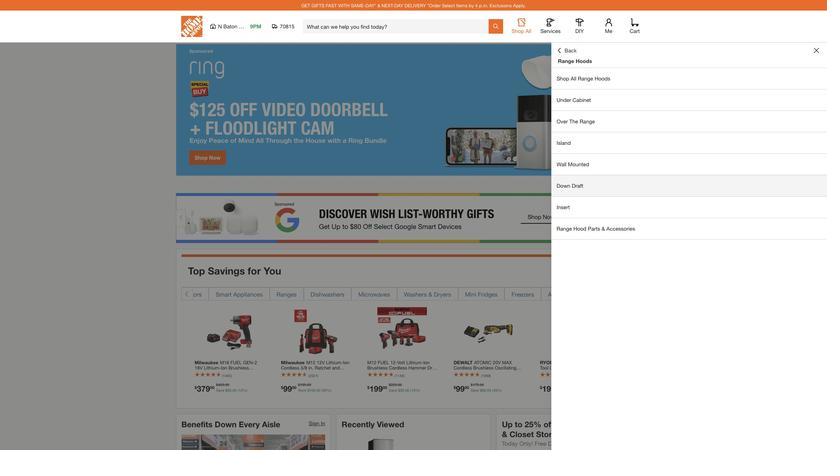 Task type: locate. For each thing, give the bounding box(es) containing it.
0 horizontal spatial combo
[[307, 371, 322, 376]]

range
[[558, 58, 575, 64], [578, 75, 593, 82], [580, 118, 595, 125], [557, 226, 572, 232]]

brushless up batteries
[[368, 365, 388, 371]]

down left every
[[215, 420, 237, 429]]

) for $ 99 00 $ 179 . 00 save $ 80 . 00 ( 45 %)
[[490, 374, 491, 378]]

1 horizontal spatial milwaukee
[[281, 360, 305, 366]]

0 vertical spatial shop
[[512, 28, 524, 34]]

0 horizontal spatial lithium-
[[326, 360, 343, 366]]

all down range hoods
[[571, 75, 577, 82]]

1465
[[223, 374, 231, 378]]

lithium- right 12v
[[326, 360, 343, 366]]

%) right the 100
[[327, 389, 331, 393]]

%) right 80
[[498, 389, 502, 393]]

m12 left fuel
[[368, 360, 377, 366]]

0 horizontal spatial 50
[[228, 389, 232, 393]]

range hoods
[[558, 58, 592, 64]]

parts right hood
[[588, 226, 601, 232]]

shop for shop all range hoods
[[557, 75, 569, 82]]

in.
[[309, 365, 314, 371]]

2 charger from the left
[[540, 376, 557, 382]]

battery, down the ryobi
[[540, 371, 556, 376]]

with up $ 99 00 $ 199 . 00 save $ 100 . 00 ( 50 %)
[[281, 376, 290, 382]]

range right the
[[580, 118, 595, 125]]

menu
[[552, 68, 828, 240]]

%) inside $ 99 00 $ 199 . 00 save $ 100 . 00 ( 50 %)
[[327, 389, 331, 393]]

0 horizontal spatial ion
[[343, 360, 350, 366]]

2 lithium- from the left
[[407, 360, 424, 366]]

m12 fuel 12-volt lithium-ion brushless cordless hammer drill and impact driver combo kit w/2 batteries and bag (2-tool) image
[[378, 307, 427, 357]]

sign
[[309, 420, 320, 427]]

1 horizontal spatial 99
[[456, 384, 465, 394]]

kit inside m12 12v lithium-ion cordless 3/8 in. ratchet and screwdriver combo kit (2-tool) with battery, charger, tool bag
[[324, 371, 329, 376]]

with left "(1)"
[[475, 371, 484, 376]]

save down 229
[[389, 389, 397, 393]]

2 ion from the left
[[424, 360, 430, 366]]

to
[[515, 420, 523, 429]]

0 horizontal spatial hoods
[[576, 58, 592, 64]]

shop down apply.
[[512, 28, 524, 34]]

over the range link
[[552, 111, 828, 132]]

1 horizontal spatial down
[[557, 183, 571, 189]]

1 horizontal spatial ah
[[591, 365, 597, 371]]

shop down range hoods
[[557, 75, 569, 82]]

1 horizontal spatial tool
[[465, 371, 474, 376]]

charger inside one+ 18v cordless 6- tool combo kit with 1.5 ah battery, 4.0 ah battery, and charger
[[540, 376, 557, 382]]

charger
[[479, 376, 496, 382], [540, 376, 557, 382]]

me button
[[598, 18, 620, 34]]

with left 1.5
[[574, 365, 582, 371]]

50 inside the $ 379 00 $ 429 . 00 save $ 50 . 00 ( 12 %)
[[228, 389, 232, 393]]

1 horizontal spatial charger
[[540, 376, 557, 382]]

hood
[[574, 226, 587, 232]]

1 horizontal spatial (2-
[[406, 376, 411, 382]]

& right day*
[[378, 2, 380, 8]]

range hood parts & accessories link
[[552, 218, 828, 240]]

save down '179'
[[471, 389, 479, 393]]

50
[[228, 389, 232, 393], [323, 389, 327, 393]]

(2- right ( 1146 ) at the bottom of page
[[406, 376, 411, 382]]

ah
[[591, 365, 597, 371], [565, 371, 571, 376]]

recently
[[342, 420, 375, 429]]

%) for $ 379 00 $ 429 . 00 save $ 50 . 00 ( 12 %)
[[243, 389, 247, 393]]

7.1 cu. ft. top freezer refrigerator in stainless steel look image
[[350, 436, 412, 451]]

save inside $ 99 00 $ 179 . 00 save $ 80 . 00 ( 45 %)
[[471, 389, 479, 393]]

with
[[574, 365, 582, 371], [475, 371, 484, 376], [281, 376, 290, 382]]

2 %) from the left
[[327, 389, 331, 393]]

save for $ 99 00 $ 199 . 00 save $ 100 . 00 ( 50 %)
[[298, 389, 307, 393]]

2 brushless from the left
[[474, 365, 494, 371]]

20v left max
[[493, 360, 501, 366]]

range down the back button
[[558, 58, 575, 64]]

shop inside button
[[512, 28, 524, 34]]

1 horizontal spatial combo
[[406, 371, 421, 376]]

mini fridges button
[[458, 288, 505, 301]]

2 horizontal spatial 199
[[542, 384, 556, 394]]

get
[[301, 2, 310, 8]]

tool) inside m12 12v lithium-ion cordless 3/8 in. ratchet and screwdriver combo kit (2-tool) with battery, charger, tool bag
[[336, 371, 346, 376]]

parts right appliance
[[576, 291, 590, 298]]

parts inside button
[[576, 291, 590, 298]]

0 horizontal spatial 99
[[283, 384, 292, 394]]

battery,
[[540, 371, 556, 376], [572, 371, 588, 376], [291, 376, 307, 382]]

( inside $ 99 00 $ 199 . 00 save $ 100 . 00 ( 50 %)
[[322, 389, 323, 393]]

0 vertical spatial parts
[[588, 226, 601, 232]]

wall mounted
[[557, 161, 589, 167]]

ratchet
[[315, 365, 331, 371]]

back arrow image
[[185, 291, 190, 297]]

25%
[[525, 420, 542, 429]]

bag inside m12 12v lithium-ion cordless 3/8 in. ratchet and screwdriver combo kit (2-tool) with battery, charger, tool bag
[[336, 376, 345, 382]]

benefits down every aisle
[[182, 420, 280, 429]]

m12 inside m12 12v lithium-ion cordless 3/8 in. ratchet and screwdriver combo kit (2-tool) with battery, charger, tool bag
[[306, 360, 316, 366]]

0 horizontal spatial bag
[[336, 376, 345, 382]]

4 save from the left
[[471, 389, 479, 393]]

kit left w/2
[[422, 371, 428, 376]]

fast
[[326, 2, 337, 8]]

.
[[224, 383, 225, 388], [306, 383, 307, 388], [397, 383, 398, 388], [479, 383, 480, 388], [232, 389, 233, 393], [316, 389, 317, 393], [404, 389, 405, 393], [486, 389, 487, 393]]

cart link
[[628, 18, 642, 34]]

wall mounted link
[[552, 154, 828, 175]]

18v
[[570, 360, 578, 366]]

1 horizontal spatial kit
[[422, 371, 428, 376]]

1 %) from the left
[[243, 389, 247, 393]]

save inside the $ 199 00 $ 229 . 00 save $ 30 . 00 ( 13 %)
[[389, 389, 397, 393]]

save inside the $ 379 00 $ 429 . 00 save $ 50 . 00 ( 12 %)
[[216, 389, 225, 393]]

3 %) from the left
[[416, 389, 420, 393]]

save
[[216, 389, 225, 393], [298, 389, 307, 393], [389, 389, 397, 393], [471, 389, 479, 393]]

down inside 'link'
[[557, 183, 571, 189]]

ion right ratchet
[[343, 360, 350, 366]]

1 horizontal spatial bag
[[396, 376, 405, 382]]

2 m12 from the left
[[368, 360, 377, 366]]

island
[[557, 140, 571, 146]]

199 inside the $ 199 00 $ 229 . 00 save $ 30 . 00 ( 13 %)
[[370, 384, 383, 394]]

kit down 12v
[[324, 371, 329, 376]]

atomic 20v max cordless brushless oscillating multi tool with (1) 20v 2.0ah battery and charger image
[[464, 307, 514, 357]]

lithium-
[[326, 360, 343, 366], [407, 360, 424, 366]]

( inside the $ 379 00 $ 429 . 00 save $ 50 . 00 ( 12 %)
[[238, 389, 239, 393]]

appliances
[[233, 291, 263, 298]]

1 bag from the left
[[336, 376, 345, 382]]

down left draft
[[557, 183, 571, 189]]

drill
[[428, 365, 436, 371]]

shop all range hoods
[[557, 75, 611, 82]]

00 up 80
[[480, 383, 484, 388]]

baton
[[223, 23, 238, 29]]

0 horizontal spatial shop
[[512, 28, 524, 34]]

tool) right ratchet
[[336, 371, 346, 376]]

0 horizontal spatial battery,
[[291, 376, 307, 382]]

)
[[231, 374, 232, 378], [318, 374, 318, 378], [404, 374, 405, 378], [490, 374, 491, 378]]

tool right multi
[[465, 371, 474, 376]]

you
[[264, 265, 281, 277]]

battery, down 18v
[[572, 371, 588, 376]]

hammer
[[409, 365, 426, 371]]

%) inside $ 99 00 $ 179 . 00 save $ 80 . 00 ( 45 %)
[[498, 389, 502, 393]]

1 horizontal spatial 50
[[323, 389, 327, 393]]

1 vertical spatial hoods
[[595, 75, 611, 82]]

2 50 from the left
[[323, 389, 327, 393]]

cordless inside m12 12v lithium-ion cordless 3/8 in. ratchet and screwdriver combo kit (2-tool) with battery, charger, tool bag
[[281, 365, 299, 371]]

( inside $ 99 00 $ 179 . 00 save $ 80 . 00 ( 45 %)
[[492, 389, 494, 393]]

1 m12 from the left
[[306, 360, 316, 366]]

0 horizontal spatial tool
[[327, 376, 335, 382]]

battery, inside m12 12v lithium-ion cordless 3/8 in. ratchet and screwdriver combo kit (2-tool) with battery, charger, tool bag
[[291, 376, 307, 382]]

0 horizontal spatial down
[[215, 420, 237, 429]]

%) inside the $ 379 00 $ 429 . 00 save $ 50 . 00 ( 12 %)
[[243, 389, 247, 393]]

(2- right charger,
[[330, 371, 336, 376]]

) for $ 199 00 $ 229 . 00 save $ 30 . 00 ( 13 %)
[[404, 374, 405, 378]]

ion up w/2
[[424, 360, 430, 366]]

1 horizontal spatial shop
[[557, 75, 569, 82]]

20v right "(1)"
[[491, 371, 499, 376]]

by
[[469, 2, 474, 8]]

0 horizontal spatial m12
[[306, 360, 316, 366]]

and inside one+ 18v cordless 6- tool combo kit with 1.5 ah battery, 4.0 ah battery, and charger
[[589, 371, 597, 376]]

the home depot logo image
[[181, 16, 202, 37]]

99 for atomic 20v max cordless brushless oscillating multi tool with (1) 20v 2.0ah battery and charger
[[456, 384, 465, 394]]

insert link
[[552, 197, 828, 218]]

00 right the 30
[[405, 389, 409, 393]]

12v
[[317, 360, 325, 366]]

1 vertical spatial shop
[[557, 75, 569, 82]]

1 horizontal spatial lithium-
[[407, 360, 424, 366]]

1 charger from the left
[[479, 376, 496, 382]]

50 right the 100
[[323, 389, 327, 393]]

save for $ 99 00 $ 179 . 00 save $ 80 . 00 ( 45 %)
[[471, 389, 479, 393]]

hoods inside shop all range hoods link
[[595, 75, 611, 82]]

under cabinet link
[[552, 90, 828, 111]]

w/2
[[429, 371, 437, 376]]

2 horizontal spatial combo
[[550, 365, 565, 371]]

) for $ 99 00 $ 199 . 00 save $ 100 . 00 ( 50 %)
[[318, 374, 318, 378]]

over
[[557, 118, 568, 125]]

2 save from the left
[[298, 389, 307, 393]]

tool down ratchet
[[327, 376, 335, 382]]

00
[[225, 383, 229, 388], [307, 383, 311, 388], [398, 383, 402, 388], [480, 383, 484, 388], [210, 385, 215, 390], [292, 385, 297, 390], [383, 385, 387, 390], [465, 385, 469, 390], [233, 389, 237, 393], [317, 389, 321, 393], [405, 389, 409, 393], [487, 389, 491, 393]]

select
[[442, 2, 455, 8], [556, 420, 580, 429]]

milwaukee up the screwdriver
[[281, 360, 305, 366]]

tool) down the hammer
[[411, 376, 421, 382]]

What can we help you find today? search field
[[307, 19, 488, 33]]

driver
[[392, 371, 404, 376]]

199
[[300, 383, 306, 388], [370, 384, 383, 394], [542, 384, 556, 394]]

3/8
[[301, 365, 307, 371]]

p.m.
[[479, 2, 489, 8]]

1 horizontal spatial select
[[556, 420, 580, 429]]

and inside m12 12v lithium-ion cordless 3/8 in. ratchet and screwdriver combo kit (2-tool) with battery, charger, tool bag
[[332, 365, 340, 371]]

99 inside $ 99 00 $ 199 . 00 save $ 100 . 00 ( 50 %)
[[283, 384, 292, 394]]

( inside the $ 199 00 $ 229 . 00 save $ 30 . 00 ( 13 %)
[[410, 389, 412, 393]]

lithium- right the volt
[[407, 360, 424, 366]]

all left services
[[526, 28, 532, 34]]

& inside menu
[[602, 226, 605, 232]]

m12 left 12v
[[306, 360, 316, 366]]

1 horizontal spatial battery,
[[540, 371, 556, 376]]

down draft link
[[552, 175, 828, 197]]

1 horizontal spatial 199
[[370, 384, 383, 394]]

3 ) from the left
[[404, 374, 405, 378]]

2 bag from the left
[[396, 376, 405, 382]]

save left the 100
[[298, 389, 307, 393]]

brushless inside m12 fuel 12-volt lithium-ion brushless cordless hammer drill and impact driver combo kit w/2 batteries and bag (2-tool)
[[368, 365, 388, 371]]

199 for $ 199 00 $ 229 . 00 save $ 30 . 00 ( 13 %)
[[370, 384, 383, 394]]

0 horizontal spatial kit
[[324, 371, 329, 376]]

2 horizontal spatial tool
[[540, 365, 549, 371]]

in
[[321, 420, 325, 427]]

0 horizontal spatial (2-
[[330, 371, 336, 376]]

0 vertical spatial all
[[526, 28, 532, 34]]

00 right 80
[[487, 389, 491, 393]]

& inside up to 25% off select garage & closet storage solutions today only! free delivery
[[502, 430, 508, 439]]

battery, down 3/8
[[291, 376, 307, 382]]

%) down milwaukee link
[[243, 389, 247, 393]]

n
[[218, 23, 222, 29]]

storage
[[536, 430, 566, 439]]

kit right 4.0
[[567, 365, 572, 371]]

1 horizontal spatial all
[[571, 75, 577, 82]]

1 horizontal spatial hoods
[[595, 75, 611, 82]]

0 vertical spatial down
[[557, 183, 571, 189]]

&
[[378, 2, 380, 8], [602, 226, 605, 232], [429, 291, 432, 298], [502, 430, 508, 439]]

$
[[216, 383, 218, 388], [298, 383, 300, 388], [389, 383, 391, 388], [471, 383, 473, 388], [195, 385, 197, 390], [281, 385, 283, 390], [368, 385, 370, 390], [454, 385, 456, 390], [540, 385, 542, 390], [226, 389, 228, 393], [308, 389, 310, 393], [398, 389, 400, 393], [480, 389, 482, 393]]

4 ) from the left
[[490, 374, 491, 378]]

save down 429
[[216, 389, 225, 393]]

2 ) from the left
[[318, 374, 318, 378]]

& left dryers
[[429, 291, 432, 298]]

bag inside m12 fuel 12-volt lithium-ion brushless cordless hammer drill and impact driver combo kit w/2 batteries and bag (2-tool)
[[396, 376, 405, 382]]

with
[[338, 2, 350, 8]]

1 brushless from the left
[[368, 365, 388, 371]]

ah right 4.0
[[565, 371, 571, 376]]

1 horizontal spatial tool)
[[411, 376, 421, 382]]

refrigerators
[[168, 291, 202, 298]]

2 horizontal spatial kit
[[567, 365, 572, 371]]

m18 fuel gen-2 18v lithium-ion brushless cordless mid torque 1/2 in. impact wrench f ring w/5.0ah starter kit image
[[205, 307, 255, 357]]

1 horizontal spatial ion
[[424, 360, 430, 366]]

charger up 80
[[479, 376, 496, 382]]

n baton rouge
[[218, 23, 255, 29]]

1 horizontal spatial m12
[[368, 360, 377, 366]]

savings
[[208, 265, 245, 277]]

1 vertical spatial 20v
[[491, 371, 499, 376]]

& left accessories
[[602, 226, 605, 232]]

milwaukee up 379
[[195, 360, 218, 366]]

apply.
[[513, 2, 526, 8]]

& down "up"
[[502, 430, 508, 439]]

diy button
[[569, 18, 590, 34]]

1 ion from the left
[[343, 360, 350, 366]]

all inside shop all button
[[526, 28, 532, 34]]

%) inside the $ 199 00 $ 229 . 00 save $ 30 . 00 ( 13 %)
[[416, 389, 420, 393]]

1 vertical spatial select
[[556, 420, 580, 429]]

combo inside m12 12v lithium-ion cordless 3/8 in. ratchet and screwdriver combo kit (2-tool) with battery, charger, tool bag
[[307, 371, 322, 376]]

0 horizontal spatial all
[[526, 28, 532, 34]]

1 lithium- from the left
[[326, 360, 343, 366]]

tool left 4.0
[[540, 365, 549, 371]]

1999
[[482, 374, 490, 378]]

viewed
[[377, 420, 404, 429]]

smart appliances
[[216, 291, 263, 298]]

1 horizontal spatial brushless
[[474, 365, 494, 371]]

charger up $ 199
[[540, 376, 557, 382]]

0 horizontal spatial milwaukee
[[195, 360, 218, 366]]

70815
[[280, 23, 295, 29]]

20v
[[493, 360, 501, 366], [491, 371, 499, 376]]

%) right the 30
[[416, 389, 420, 393]]

screwdriver
[[281, 371, 306, 376]]

%) for $ 99 00 $ 179 . 00 save $ 80 . 00 ( 45 %)
[[498, 389, 502, 393]]

ah right 1.5
[[591, 365, 597, 371]]

select inside up to 25% off select garage & closet storage solutions today only! free delivery
[[556, 420, 580, 429]]

99 down battery
[[456, 384, 465, 394]]

brushless up '1999'
[[474, 365, 494, 371]]

( 2921 )
[[309, 374, 318, 378]]

1 ) from the left
[[231, 374, 232, 378]]

0 horizontal spatial charger
[[479, 376, 496, 382]]

99 down the screwdriver
[[283, 384, 292, 394]]

brushless
[[368, 365, 388, 371], [474, 365, 494, 371]]

0 horizontal spatial brushless
[[368, 365, 388, 371]]

4 %) from the left
[[498, 389, 502, 393]]

99 inside $ 99 00 $ 179 . 00 save $ 80 . 00 ( 45 %)
[[456, 384, 465, 394]]

brushless inside atomic 20v max cordless brushless oscillating multi tool with (1) 20v 2.0ah battery and charger
[[474, 365, 494, 371]]

0 horizontal spatial 199
[[300, 383, 306, 388]]

m12 inside m12 fuel 12-volt lithium-ion brushless cordless hammer drill and impact driver combo kit w/2 batteries and bag (2-tool)
[[368, 360, 377, 366]]

with inside m12 12v lithium-ion cordless 3/8 in. ratchet and screwdriver combo kit (2-tool) with battery, charger, tool bag
[[281, 376, 290, 382]]

) for $ 379 00 $ 429 . 00 save $ 50 . 00 ( 12 %)
[[231, 374, 232, 378]]

50 left 12
[[228, 389, 232, 393]]

1.5
[[583, 365, 590, 371]]

1 vertical spatial parts
[[576, 291, 590, 298]]

bag for (2-
[[336, 376, 345, 382]]

1 horizontal spatial with
[[475, 371, 484, 376]]

2 horizontal spatial with
[[574, 365, 582, 371]]

1 vertical spatial all
[[571, 75, 577, 82]]

1 save from the left
[[216, 389, 225, 393]]

ion inside m12 fuel 12-volt lithium-ion brushless cordless hammer drill and impact driver combo kit w/2 batteries and bag (2-tool)
[[424, 360, 430, 366]]

same-
[[351, 2, 366, 8]]

m12 fuel 12-volt lithium-ion brushless cordless hammer drill and impact driver combo kit w/2 batteries and bag (2-tool)
[[368, 360, 437, 382]]

select right off
[[556, 420, 580, 429]]

2 99 from the left
[[456, 384, 465, 394]]

tool) inside m12 fuel 12-volt lithium-ion brushless cordless hammer drill and impact driver combo kit w/2 batteries and bag (2-tool)
[[411, 376, 421, 382]]

0 horizontal spatial ah
[[565, 371, 571, 376]]

one+
[[556, 360, 569, 366]]

m12 for in.
[[306, 360, 316, 366]]

0 horizontal spatial with
[[281, 376, 290, 382]]

1 50 from the left
[[228, 389, 232, 393]]

bag for driver
[[396, 376, 405, 382]]

shop
[[512, 28, 524, 34], [557, 75, 569, 82]]

1 99 from the left
[[283, 384, 292, 394]]

(
[[222, 374, 223, 378], [309, 374, 309, 378], [395, 374, 396, 378], [481, 374, 482, 378], [238, 389, 239, 393], [322, 389, 323, 393], [410, 389, 412, 393], [492, 389, 494, 393]]

save inside $ 99 00 $ 199 . 00 save $ 100 . 00 ( 50 %)
[[298, 389, 307, 393]]

0 horizontal spatial select
[[442, 2, 455, 8]]

0 horizontal spatial tool)
[[336, 371, 346, 376]]

select left items
[[442, 2, 455, 8]]

all inside shop all range hoods link
[[571, 75, 577, 82]]

00 up the 100
[[307, 383, 311, 388]]

12
[[239, 389, 243, 393]]

3 save from the left
[[389, 389, 397, 393]]



Task type: describe. For each thing, give the bounding box(es) containing it.
$ 379 00 $ 429 . 00 save $ 50 . 00 ( 12 %)
[[195, 383, 247, 394]]

lithium- inside m12 12v lithium-ion cordless 3/8 in. ratchet and screwdriver combo kit (2-tool) with battery, charger, tool bag
[[326, 360, 343, 366]]

00 down the screwdriver
[[292, 385, 297, 390]]

island link
[[552, 132, 828, 154]]

80
[[482, 389, 486, 393]]

fridges
[[478, 291, 498, 298]]

free delivery
[[535, 440, 569, 447]]

sign in card banner image
[[182, 435, 325, 451]]

one+ 18v cordless 6-tool combo kit with 1.5 ah battery, 4.0 ah battery, and charger image
[[550, 307, 600, 357]]

back button
[[557, 47, 577, 54]]

items
[[456, 2, 468, 8]]

13
[[412, 389, 416, 393]]

back
[[565, 47, 577, 54]]

me
[[605, 28, 613, 34]]

next-
[[382, 2, 395, 8]]

max
[[502, 360, 512, 366]]

( 1146 )
[[395, 374, 405, 378]]

6 / 15 group
[[623, 307, 700, 404]]

fuel
[[378, 360, 389, 366]]

lithium- inside m12 fuel 12-volt lithium-ion brushless cordless hammer drill and impact driver combo kit w/2 batteries and bag (2-tool)
[[407, 360, 424, 366]]

wall
[[557, 161, 567, 167]]

4
[[475, 2, 478, 8]]

tool inside one+ 18v cordless 6- tool combo kit with 1.5 ah battery, 4.0 ah battery, and charger
[[540, 365, 549, 371]]

6-
[[599, 360, 603, 366]]

cordless inside one+ 18v cordless 6- tool combo kit with 1.5 ah battery, 4.0 ah battery, and charger
[[579, 360, 598, 366]]

229
[[391, 383, 397, 388]]

cordless inside atomic 20v max cordless brushless oscillating multi tool with (1) 20v 2.0ah battery and charger
[[454, 365, 472, 371]]

dishwashers button
[[304, 288, 352, 301]]

combo inside one+ 18v cordless 6- tool combo kit with 1.5 ah battery, 4.0 ah battery, and charger
[[550, 365, 565, 371]]

range hood parts & accessories
[[557, 226, 635, 232]]

00 left 229
[[383, 385, 387, 390]]

multi
[[454, 371, 464, 376]]

00 left 429
[[210, 385, 215, 390]]

delivery
[[405, 2, 426, 8]]

$ inside $ 199
[[540, 385, 542, 390]]

(2- inside m12 fuel 12-volt lithium-ion brushless cordless hammer drill and impact driver combo kit w/2 batteries and bag (2-tool)
[[406, 376, 411, 382]]

00 up the 30
[[398, 383, 402, 388]]

feedback link image
[[819, 112, 828, 147]]

ranges
[[277, 291, 297, 298]]

0 vertical spatial 20v
[[493, 360, 501, 366]]

2921
[[309, 374, 318, 378]]

freezers
[[512, 291, 534, 298]]

2 horizontal spatial battery,
[[572, 371, 588, 376]]

one+ 18v cordless 6- tool combo kit with 1.5 ah battery, 4.0 ah battery, and charger
[[540, 360, 603, 382]]

%) for $ 99 00 $ 199 . 00 save $ 100 . 00 ( 50 %)
[[327, 389, 331, 393]]

for
[[248, 265, 261, 277]]

with inside one+ 18v cordless 6- tool combo kit with 1.5 ah battery, 4.0 ah battery, and charger
[[574, 365, 582, 371]]

up
[[502, 420, 513, 429]]

menu containing shop all range hoods
[[552, 68, 828, 240]]

range down range hoods
[[578, 75, 593, 82]]

charger,
[[308, 376, 325, 382]]

9pm
[[250, 23, 261, 29]]

429
[[218, 383, 224, 388]]

up to 25% off select garage & closet storage solutions today only! free delivery
[[502, 420, 610, 447]]

appliance
[[548, 291, 575, 298]]

45
[[494, 389, 498, 393]]

1 vertical spatial down
[[215, 420, 237, 429]]

combo inside m12 fuel 12-volt lithium-ion brushless cordless hammer drill and impact driver combo kit w/2 batteries and bag (2-tool)
[[406, 371, 421, 376]]

with inside atomic 20v max cordless brushless oscillating multi tool with (1) 20v 2.0ah battery and charger
[[475, 371, 484, 376]]

tool inside m12 12v lithium-ion cordless 3/8 in. ratchet and screwdriver combo kit (2-tool) with battery, charger, tool bag
[[327, 376, 335, 382]]

(2- inside m12 12v lithium-ion cordless 3/8 in. ratchet and screwdriver combo kit (2-tool) with battery, charger, tool bag
[[330, 371, 336, 376]]

dishwashers
[[311, 291, 345, 298]]

all for shop all
[[526, 28, 532, 34]]

diy
[[576, 28, 584, 34]]

99 for m12 12v lithium-ion cordless 3/8 in. ratchet and screwdriver combo kit (2-tool) with battery, charger, tool bag
[[283, 384, 292, 394]]

0 vertical spatial select
[[442, 2, 455, 8]]

battery
[[454, 376, 469, 382]]

6 / 15 image
[[627, 373, 651, 378]]

off
[[544, 420, 554, 429]]

kit inside m12 fuel 12-volt lithium-ion brushless cordless hammer drill and impact driver combo kit w/2 batteries and bag (2-tool)
[[422, 371, 428, 376]]

%) for $ 199 00 $ 229 . 00 save $ 30 . 00 ( 13 %)
[[416, 389, 420, 393]]

the
[[570, 118, 579, 125]]

4.0
[[557, 371, 564, 376]]

charger inside atomic 20v max cordless brushless oscillating multi tool with (1) 20v 2.0ah battery and charger
[[479, 376, 496, 382]]

all for shop all range hoods
[[571, 75, 577, 82]]

199 inside $ 99 00 $ 199 . 00 save $ 100 . 00 ( 50 %)
[[300, 383, 306, 388]]

mini
[[465, 291, 476, 298]]

( 1465 )
[[222, 374, 232, 378]]

atomic 20v max cordless brushless oscillating multi tool with (1) 20v 2.0ah battery and charger
[[454, 360, 517, 382]]

top savings for you
[[188, 265, 281, 277]]

kit inside one+ 18v cordless 6- tool combo kit with 1.5 ah battery, 4.0 ah battery, and charger
[[567, 365, 572, 371]]

gifts
[[312, 2, 325, 8]]

batteries
[[368, 376, 386, 382]]

00 right the 100
[[317, 389, 321, 393]]

199 for $ 199
[[542, 384, 556, 394]]

dryers
[[434, 291, 451, 298]]

microwaves
[[358, 291, 390, 298]]

shop for shop all
[[512, 28, 524, 34]]

30
[[400, 389, 404, 393]]

top
[[188, 265, 205, 277]]

ion inside m12 12v lithium-ion cordless 3/8 in. ratchet and screwdriver combo kit (2-tool) with battery, charger, tool bag
[[343, 360, 350, 366]]

sign in
[[309, 420, 325, 427]]

and inside atomic 20v max cordless brushless oscillating multi tool with (1) 20v 2.0ah battery and charger
[[470, 376, 478, 382]]

sign in link
[[309, 420, 325, 427]]

range left hood
[[557, 226, 572, 232]]

garage
[[582, 420, 610, 429]]

smart appliances button
[[209, 288, 270, 301]]

day*
[[366, 2, 376, 8]]

drawer close image
[[814, 48, 820, 53]]

smart
[[216, 291, 232, 298]]

parts inside menu
[[588, 226, 601, 232]]

save for $ 379 00 $ 429 . 00 save $ 50 . 00 ( 12 %)
[[216, 389, 225, 393]]

save for $ 199 00 $ 229 . 00 save $ 30 . 00 ( 13 %)
[[389, 389, 397, 393]]

today only!
[[502, 440, 533, 447]]

00 left '179'
[[465, 385, 469, 390]]

m12 for brushless
[[368, 360, 377, 366]]

cordless inside m12 fuel 12-volt lithium-ion brushless cordless hammer drill and impact driver combo kit w/2 batteries and bag (2-tool)
[[389, 365, 407, 371]]

& inside button
[[429, 291, 432, 298]]

2 milwaukee from the left
[[281, 360, 305, 366]]

under cabinet
[[557, 97, 591, 103]]

12-
[[391, 360, 398, 366]]

under
[[557, 97, 571, 103]]

0 vertical spatial hoods
[[576, 58, 592, 64]]

over the range
[[557, 118, 595, 125]]

shop all range hoods link
[[552, 68, 828, 89]]

m12 12v lithium-ion cordless 3/8 in. ratchet and screwdriver combo kit (2-tool) with battery, charger, tool bag
[[281, 360, 350, 382]]

(1)
[[485, 371, 490, 376]]

*order
[[428, 2, 441, 8]]

accessories
[[607, 226, 635, 232]]

every
[[239, 420, 260, 429]]

tool inside atomic 20v max cordless brushless oscillating multi tool with (1) 20v 2.0ah battery and charger
[[465, 371, 474, 376]]

1 milwaukee from the left
[[195, 360, 218, 366]]

50 inside $ 99 00 $ 199 . 00 save $ 100 . 00 ( 50 %)
[[323, 389, 327, 393]]

2.0ah
[[500, 371, 512, 376]]

day
[[395, 2, 404, 8]]

mini fridges
[[465, 291, 498, 298]]

down draft
[[557, 183, 584, 189]]

services button
[[540, 18, 561, 34]]

00 right 429
[[225, 383, 229, 388]]

mounted
[[568, 161, 589, 167]]

shop all button
[[511, 18, 532, 34]]

m12 12v lithium-ion cordless 3/8 in. ratchet and screwdriver combo kit (2-tool) with battery, charger, tool bag image
[[291, 307, 341, 357]]

services
[[541, 28, 561, 34]]

00 left 12
[[233, 389, 237, 393]]

solutions
[[568, 430, 604, 439]]



Task type: vqa. For each thing, say whether or not it's contained in the screenshot.
3rd "$" from the left
no



